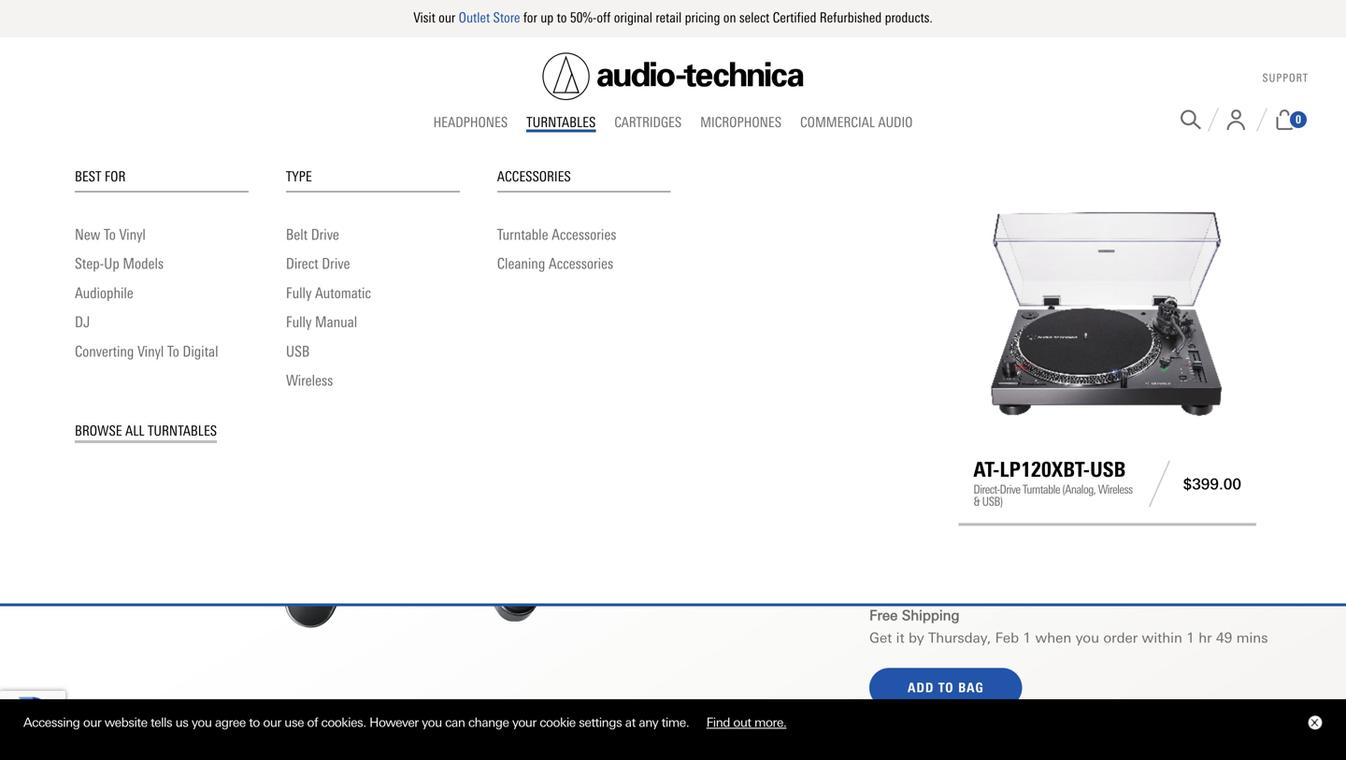 Task type: vqa. For each thing, say whether or not it's contained in the screenshot.
$ at the left of page
no



Task type: describe. For each thing, give the bounding box(es) containing it.
usb)
[[983, 495, 1003, 509]]

0
[[1296, 113, 1302, 126]]

0 horizontal spatial turntable
[[497, 226, 549, 244]]

within
[[1142, 630, 1183, 646]]

fully manual
[[286, 313, 357, 331]]

commercial
[[801, 114, 875, 131]]

1 horizontal spatial turntables
[[527, 114, 596, 131]]

accessories for turntable
[[552, 226, 617, 244]]

2 horizontal spatial 1
[[1187, 630, 1195, 646]]

headphones
[[434, 114, 508, 131]]

select
[[740, 9, 770, 26]]

hr
[[1199, 630, 1213, 646]]

outlet store link
[[459, 9, 520, 26]]

$399.00
[[1184, 475, 1242, 493]]

cartridges
[[615, 114, 682, 131]]

settings
[[579, 716, 622, 730]]

find
[[707, 716, 730, 730]]

your
[[512, 716, 537, 730]]

of
[[307, 716, 318, 730]]

time.
[[662, 716, 689, 730]]

best for
[[75, 168, 126, 185]]

up
[[104, 255, 119, 273]]

0 vertical spatial divider line image
[[1257, 108, 1268, 131]]

0 vertical spatial wireless
[[286, 372, 333, 390]]

support link
[[1263, 72, 1309, 85]]

website
[[105, 716, 147, 730]]

commercial audio link
[[791, 114, 923, 132]]

at-
[[974, 457, 1000, 482]]

usb link
[[286, 339, 460, 364]]

accessories link
[[497, 168, 671, 192]]

1 review
[[1168, 455, 1218, 469]]

direct-
[[974, 483, 1000, 497]]

microphones
[[701, 114, 782, 131]]

direct drive link
[[286, 251, 460, 277]]

usb inside the usb link
[[286, 343, 310, 360]]

fully automatic link
[[286, 280, 460, 306]]

fully manual link
[[286, 310, 460, 335]]

drive for direct drive
[[322, 255, 350, 273]]

new to vinyl
[[75, 226, 146, 244]]

dj link
[[75, 310, 249, 335]]

off
[[597, 9, 611, 26]]

models
[[123, 255, 164, 273]]

certified
[[773, 9, 817, 26]]

agree
[[215, 716, 246, 730]]

audiophile link
[[75, 280, 249, 306]]

our for visit
[[439, 9, 456, 26]]

up
[[541, 9, 554, 26]]

thursday,
[[929, 630, 992, 646]]

basket image
[[1275, 109, 1296, 130]]

wireless inside the at-lp120xbt-usb direct-drive turntable (analog, wireless & usb)
[[1099, 483, 1133, 497]]

turntable accessories link
[[497, 222, 671, 248]]

feb
[[996, 630, 1019, 646]]

new to vinyl link
[[75, 222, 249, 248]]

get
[[870, 630, 893, 646]]

audio
[[879, 114, 913, 131]]

0 vertical spatial vinyl
[[119, 226, 146, 244]]

review
[[1179, 455, 1218, 469]]

out
[[734, 716, 752, 730]]

for
[[105, 168, 126, 185]]

free
[[870, 608, 898, 624]]

wireless link
[[286, 368, 460, 393]]

store logo image
[[542, 52, 804, 101]]

1 vertical spatial divider line image
[[1137, 461, 1184, 508]]

fully for fully manual
[[286, 313, 312, 331]]

cross image
[[1311, 719, 1319, 727]]

usb inside the at-lp120xbt-usb direct-drive turntable (analog, wireless & usb)
[[1090, 457, 1126, 482]]

microphones link
[[691, 114, 791, 132]]

0 vertical spatial to
[[557, 9, 567, 26]]

0 vertical spatial accessories
[[497, 168, 571, 185]]

pricing
[[685, 9, 720, 26]]

1 vertical spatial vinyl
[[137, 343, 164, 360]]

ath-
[[870, 349, 961, 409]]

browse all turntables
[[75, 423, 217, 440]]

1 horizontal spatial you
[[422, 716, 442, 730]]

ath-twx7
[[870, 349, 1075, 409]]

belt
[[286, 226, 308, 244]]

49
[[1217, 630, 1233, 646]]

more.
[[755, 716, 787, 730]]

converting
[[75, 343, 134, 360]]

original
[[614, 9, 653, 26]]



Task type: locate. For each thing, give the bounding box(es) containing it.
visit
[[414, 9, 436, 26]]

cleaning accessories
[[497, 255, 614, 273]]

turntable
[[497, 226, 549, 244], [1023, 483, 1061, 497]]

1
[[1168, 455, 1175, 469], [1023, 630, 1032, 646], [1187, 630, 1195, 646]]

change
[[468, 716, 509, 730]]

products.
[[885, 9, 933, 26]]

audiophile
[[75, 284, 134, 302]]

1 vertical spatial turntables
[[148, 423, 217, 440]]

accessories down turntable accessories link
[[549, 255, 614, 273]]

usb up (analog,
[[1090, 457, 1126, 482]]

lp120xbt-
[[1000, 457, 1090, 482]]

our right visit
[[439, 9, 456, 26]]

accessories
[[497, 168, 571, 185], [552, 226, 617, 244], [549, 255, 614, 273]]

step-
[[75, 255, 104, 273]]

belt drive
[[286, 226, 339, 244]]

0 vertical spatial usb
[[286, 343, 310, 360]]

divider line image
[[1257, 108, 1268, 131], [1137, 461, 1184, 508]]

ath twx7 image
[[74, 174, 758, 760]]

headphones link
[[424, 114, 517, 132]]

converting vinyl to digital link
[[75, 339, 249, 364]]

you left can
[[422, 716, 442, 730]]

accessories for cleaning
[[549, 255, 614, 273]]

1 horizontal spatial our
[[263, 716, 281, 730]]

1 vertical spatial accessories
[[552, 226, 617, 244]]

drive
[[311, 226, 339, 244], [322, 255, 350, 273], [1000, 483, 1021, 497]]

1 review link
[[1168, 455, 1218, 469]]

2 horizontal spatial you
[[1076, 630, 1100, 646]]

0 horizontal spatial turntables
[[148, 423, 217, 440]]

find out more.
[[707, 716, 787, 730]]

to right up
[[557, 9, 567, 26]]

fully automatic
[[286, 284, 371, 302]]

1 fully from the top
[[286, 284, 312, 302]]

to left digital
[[167, 343, 179, 360]]

1 horizontal spatial usb
[[1090, 457, 1126, 482]]

turntables right all
[[148, 423, 217, 440]]

2 vertical spatial to
[[249, 716, 260, 730]]

dj
[[75, 313, 90, 331]]

1 vertical spatial turntable
[[1023, 483, 1061, 497]]

shipping
[[902, 608, 960, 624]]

2 horizontal spatial to
[[557, 9, 567, 26]]

turntables link
[[517, 114, 605, 132]]

(analog,
[[1063, 483, 1096, 497]]

vinyl
[[119, 226, 146, 244], [137, 343, 164, 360]]

step-up models
[[75, 255, 164, 273]]

wireless
[[286, 372, 333, 390], [1099, 483, 1133, 497]]

belt drive link
[[286, 222, 460, 248]]

0 horizontal spatial usb
[[286, 343, 310, 360]]

our left the website at the bottom of page
[[83, 716, 101, 730]]

store
[[493, 9, 520, 26]]

best
[[75, 168, 101, 185]]

our
[[439, 9, 456, 26], [83, 716, 101, 730], [263, 716, 281, 730]]

0 horizontal spatial you
[[192, 716, 212, 730]]

0 vertical spatial drive
[[311, 226, 339, 244]]

for
[[524, 9, 538, 26]]

1 vertical spatial fully
[[286, 313, 312, 331]]

direct drive
[[286, 255, 350, 273]]

turntables
[[527, 114, 596, 131], [148, 423, 217, 440]]

fully
[[286, 284, 312, 302], [286, 313, 312, 331]]

drive inside the at-lp120xbt-usb direct-drive turntable (analog, wireless & usb)
[[1000, 483, 1021, 497]]

fully left manual
[[286, 313, 312, 331]]

converting vinyl to digital
[[75, 343, 218, 360]]

our for accessing
[[83, 716, 101, 730]]

1 horizontal spatial turntable
[[1023, 483, 1061, 497]]

turntable accessories
[[497, 226, 617, 244]]

visit our outlet store for up to 50%-off original retail pricing on select certified refurbished products.
[[414, 9, 933, 26]]

direct
[[286, 255, 319, 273]]

0 horizontal spatial divider line image
[[1137, 461, 1184, 508]]

support
[[1263, 72, 1309, 85]]

1 left review
[[1168, 455, 1175, 469]]

find out more. link
[[693, 709, 801, 737]]

our left use on the bottom left
[[263, 716, 281, 730]]

on
[[724, 9, 737, 26]]

cleaning accessories link
[[497, 251, 671, 277]]

1 horizontal spatial to
[[249, 716, 260, 730]]

divider line image right (analog,
[[1137, 461, 1184, 508]]

accessories down turntables link
[[497, 168, 571, 185]]

it
[[897, 630, 905, 646]]

you inside "free shipping get it by thursday, feb 1 when you order within 1 hr 49 mins"
[[1076, 630, 1100, 646]]

1 left hr
[[1187, 630, 1195, 646]]

at
[[625, 716, 636, 730]]

you right us
[[192, 716, 212, 730]]

twx7
[[961, 349, 1075, 409]]

to inside converting vinyl to digital link
[[167, 343, 179, 360]]

vinyl down dj link
[[137, 343, 164, 360]]

drive up automatic
[[322, 255, 350, 273]]

to right agree
[[249, 716, 260, 730]]

0 horizontal spatial 1
[[1023, 630, 1032, 646]]

1 vertical spatial to
[[167, 343, 179, 360]]

1 horizontal spatial 1
[[1168, 455, 1175, 469]]

1 horizontal spatial divider line image
[[1257, 108, 1268, 131]]

however
[[370, 716, 419, 730]]

wireless down fully manual on the left top of page
[[286, 372, 333, 390]]

can
[[445, 716, 465, 730]]

at-lp120xbt-usb direct-drive turntable (analog, wireless & usb)
[[974, 457, 1133, 509]]

at lp120xbt usb image
[[974, 185, 1242, 453]]

you
[[1076, 630, 1100, 646], [192, 716, 212, 730], [422, 716, 442, 730]]

turntables up accessories link
[[527, 114, 596, 131]]

outlet
[[459, 9, 490, 26]]

fully down direct
[[286, 284, 312, 302]]

free shipping get it by thursday, feb 1 when you order within 1 hr 49 mins
[[870, 608, 1269, 646]]

browse
[[75, 423, 122, 440]]

divider line image
[[1208, 108, 1220, 131]]

browse all turntables link
[[75, 420, 217, 443]]

cookies.
[[321, 716, 366, 730]]

turntable down lp120xbt-
[[1023, 483, 1061, 497]]

1 vertical spatial usb
[[1090, 457, 1126, 482]]

turntable inside the at-lp120xbt-usb direct-drive turntable (analog, wireless & usb)
[[1023, 483, 1061, 497]]

digital
[[183, 343, 218, 360]]

wireless right (analog,
[[1099, 483, 1133, 497]]

vinyl right the to
[[119, 226, 146, 244]]

&
[[974, 495, 980, 509]]

0 vertical spatial turntables
[[527, 114, 596, 131]]

magnifying glass image
[[1181, 109, 1202, 130]]

any
[[639, 716, 659, 730]]

1 vertical spatial drive
[[322, 255, 350, 273]]

None submit
[[870, 668, 1023, 708]]

1 right feb at bottom right
[[1023, 630, 1032, 646]]

2 fully from the top
[[286, 313, 312, 331]]

to
[[104, 226, 116, 244]]

1 vertical spatial wireless
[[1099, 483, 1133, 497]]

use
[[285, 716, 304, 730]]

1 horizontal spatial wireless
[[1099, 483, 1133, 497]]

accessing
[[23, 716, 80, 730]]

you left order
[[1076, 630, 1100, 646]]

usb down fully manual on the left top of page
[[286, 343, 310, 360]]

all
[[125, 423, 145, 440]]

refurbished
[[820, 9, 882, 26]]

drive for belt drive
[[311, 226, 339, 244]]

order
[[1104, 630, 1138, 646]]

mins
[[1237, 630, 1269, 646]]

divider line image left basket icon
[[1257, 108, 1268, 131]]

fully for fully automatic
[[286, 284, 312, 302]]

2 vertical spatial accessories
[[549, 255, 614, 273]]

to
[[557, 9, 567, 26], [167, 343, 179, 360], [249, 716, 260, 730]]

by
[[909, 630, 925, 646]]

accessories up cleaning accessories link at top left
[[552, 226, 617, 244]]

cartridges link
[[605, 114, 691, 132]]

drive right &
[[1000, 483, 1021, 497]]

breadcrumb element
[[0, 140, 1347, 174]]

turntable up 'cleaning'
[[497, 226, 549, 244]]

us
[[175, 716, 188, 730]]

accessing our website tells us you agree to our use of cookies. however you can change your cookie settings at any time.
[[23, 716, 693, 730]]

2 vertical spatial drive
[[1000, 483, 1021, 497]]

0 vertical spatial turntable
[[497, 226, 549, 244]]

0 horizontal spatial wireless
[[286, 372, 333, 390]]

2 horizontal spatial our
[[439, 9, 456, 26]]

step-up models link
[[75, 251, 249, 277]]

0 horizontal spatial to
[[167, 343, 179, 360]]

0 vertical spatial fully
[[286, 284, 312, 302]]

usb
[[286, 343, 310, 360], [1090, 457, 1126, 482]]

automatic
[[315, 284, 371, 302]]

drive right belt
[[311, 226, 339, 244]]

0 horizontal spatial our
[[83, 716, 101, 730]]



